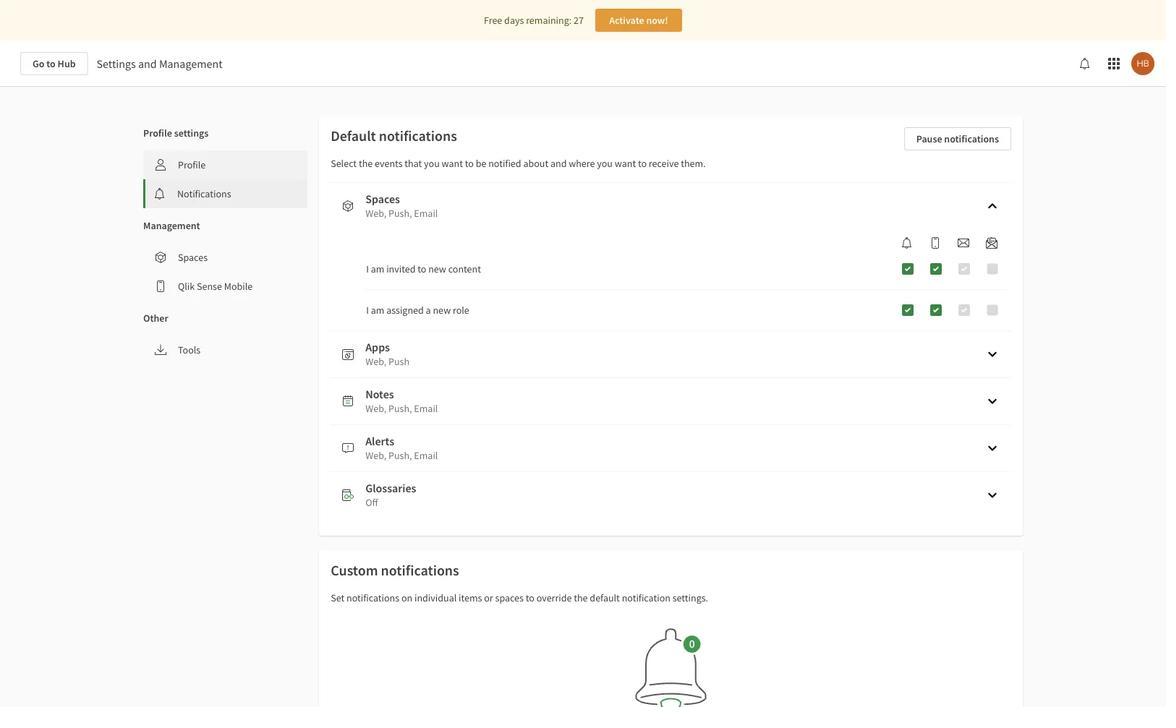 Task type: describe. For each thing, give the bounding box(es) containing it.
email for alerts
[[414, 449, 438, 462]]

settings
[[97, 56, 136, 71]]

push, for spaces
[[389, 207, 412, 220]]

on
[[402, 592, 413, 605]]

to right invited
[[418, 263, 426, 276]]

notifications sent to your email element
[[952, 237, 975, 249]]

them.
[[681, 157, 706, 170]]

activate
[[609, 14, 644, 27]]

glossaries
[[366, 481, 416, 496]]

push
[[389, 355, 410, 368]]

profile settings
[[143, 127, 209, 140]]

new for role
[[433, 304, 451, 317]]

howard brown image
[[1132, 52, 1155, 75]]

am for assigned
[[371, 304, 384, 317]]

about
[[523, 157, 549, 170]]

hub
[[58, 57, 76, 70]]

go to hub
[[33, 57, 76, 70]]

remaining:
[[526, 14, 572, 27]]

qlik
[[178, 280, 195, 293]]

free days remaining: 27
[[484, 14, 584, 27]]

spaces
[[495, 592, 524, 605]]

to right spaces
[[526, 592, 535, 605]]

set notifications on individual items or spaces to override the default notification settings.
[[331, 592, 708, 605]]

settings
[[174, 127, 209, 140]]

2 you from the left
[[597, 157, 613, 170]]

0 vertical spatial the
[[359, 157, 373, 170]]

notifications for default
[[379, 127, 457, 145]]

sense
[[197, 280, 222, 293]]

1 want from the left
[[442, 157, 463, 170]]

notes web, push, email
[[366, 387, 438, 415]]

activate now! link
[[595, 9, 682, 32]]

spaces web, push, email
[[366, 192, 438, 220]]

i for i am invited to new content
[[366, 263, 369, 276]]

1 you from the left
[[424, 157, 440, 170]]

notifications for pause
[[944, 132, 999, 145]]

profile for profile settings
[[143, 127, 172, 140]]

a
[[426, 304, 431, 317]]

individual
[[415, 592, 457, 605]]

notifications when using qlik sense in a browser element
[[896, 237, 919, 249]]

where
[[569, 157, 595, 170]]

to left be
[[465, 157, 474, 170]]

that
[[405, 157, 422, 170]]

select
[[331, 157, 357, 170]]

email for notes
[[414, 402, 438, 415]]

pause notifications button
[[904, 127, 1012, 150]]

notifications for set
[[347, 592, 399, 605]]

items
[[459, 592, 482, 605]]

0 vertical spatial management
[[159, 56, 223, 71]]

role
[[453, 304, 469, 317]]

days
[[504, 14, 524, 27]]

assigned
[[386, 304, 424, 317]]

select the events that you want to be notified about and where you want to receive them.
[[331, 157, 706, 170]]

apps web, push
[[366, 340, 410, 368]]

push, for alerts
[[389, 449, 412, 462]]

go to hub link
[[20, 52, 88, 75]]

notifications bundled in a daily email digest element
[[980, 237, 1004, 249]]

settings and management
[[97, 56, 223, 71]]

apps
[[366, 340, 390, 355]]

spaces for spaces
[[178, 251, 208, 264]]

glossaries off
[[366, 481, 416, 509]]

content
[[448, 263, 481, 276]]

web, for notes
[[366, 402, 387, 415]]

alerts
[[366, 434, 394, 449]]



Task type: vqa. For each thing, say whether or not it's contained in the screenshot.
ABOUT
yes



Task type: locate. For each thing, give the bounding box(es) containing it.
tools
[[178, 344, 201, 357]]

you right where
[[597, 157, 613, 170]]

alerts web, push, email
[[366, 434, 438, 462]]

settings.
[[673, 592, 708, 605]]

you right that
[[424, 157, 440, 170]]

web, for alerts
[[366, 449, 387, 462]]

4 web, from the top
[[366, 449, 387, 462]]

0 vertical spatial email
[[414, 207, 438, 220]]

0 vertical spatial i
[[366, 263, 369, 276]]

web, for spaces
[[366, 207, 387, 220]]

1 vertical spatial and
[[551, 157, 567, 170]]

i left invited
[[366, 263, 369, 276]]

free
[[484, 14, 502, 27]]

i
[[366, 263, 369, 276], [366, 304, 369, 317]]

new for content
[[428, 263, 446, 276]]

1 horizontal spatial the
[[574, 592, 588, 605]]

1 push, from the top
[[389, 207, 412, 220]]

spaces up qlik
[[178, 251, 208, 264]]

mobile
[[224, 280, 253, 293]]

1 horizontal spatial spaces
[[366, 192, 400, 206]]

other
[[143, 312, 168, 325]]

1 am from the top
[[371, 263, 384, 276]]

want left receive
[[615, 157, 636, 170]]

new
[[428, 263, 446, 276], [433, 304, 451, 317]]

1 vertical spatial new
[[433, 304, 451, 317]]

push, inside spaces web, push, email
[[389, 207, 412, 220]]

web, down notes
[[366, 402, 387, 415]]

1 vertical spatial the
[[574, 592, 588, 605]]

0 vertical spatial profile
[[143, 127, 172, 140]]

custom
[[331, 562, 378, 580]]

push, down notes
[[389, 402, 412, 415]]

notifications bundled in a daily email digest image
[[986, 237, 998, 249]]

27
[[574, 14, 584, 27]]

email inside spaces web, push, email
[[414, 207, 438, 220]]

the left default
[[574, 592, 588, 605]]

3 push, from the top
[[389, 449, 412, 462]]

spaces
[[366, 192, 400, 206], [178, 251, 208, 264]]

0 horizontal spatial and
[[138, 56, 157, 71]]

spaces inside 'link'
[[178, 251, 208, 264]]

push, down alerts
[[389, 449, 412, 462]]

am left invited
[[371, 263, 384, 276]]

pause
[[917, 132, 942, 145]]

0 vertical spatial am
[[371, 263, 384, 276]]

2 vertical spatial email
[[414, 449, 438, 462]]

receive
[[649, 157, 679, 170]]

web,
[[366, 207, 387, 220], [366, 355, 387, 368], [366, 402, 387, 415], [366, 449, 387, 462]]

notifications up that
[[379, 127, 457, 145]]

1 web, from the top
[[366, 207, 387, 220]]

0 vertical spatial push,
[[389, 207, 412, 220]]

i am assigned a new role
[[366, 304, 469, 317]]

web, down alerts
[[366, 449, 387, 462]]

1 vertical spatial push,
[[389, 402, 412, 415]]

1 horizontal spatial want
[[615, 157, 636, 170]]

to left receive
[[638, 157, 647, 170]]

default
[[331, 127, 376, 145]]

push, inside "notes web, push, email"
[[389, 402, 412, 415]]

want left be
[[442, 157, 463, 170]]

email down that
[[414, 207, 438, 220]]

notification
[[622, 592, 671, 605]]

0 horizontal spatial want
[[442, 157, 463, 170]]

spaces for spaces web, push, email
[[366, 192, 400, 206]]

and
[[138, 56, 157, 71], [551, 157, 567, 170]]

email
[[414, 207, 438, 220], [414, 402, 438, 415], [414, 449, 438, 462]]

notifications
[[379, 127, 457, 145], [944, 132, 999, 145], [381, 562, 459, 580], [347, 592, 399, 605]]

web, inside "notes web, push, email"
[[366, 402, 387, 415]]

qlik sense mobile
[[178, 280, 253, 293]]

2 am from the top
[[371, 304, 384, 317]]

1 horizontal spatial profile
[[178, 158, 206, 171]]

2 vertical spatial push,
[[389, 449, 412, 462]]

notifications down custom
[[347, 592, 399, 605]]

0 vertical spatial new
[[428, 263, 446, 276]]

web, inside apps web, push
[[366, 355, 387, 368]]

2 push, from the top
[[389, 402, 412, 415]]

web, inside alerts web, push, email
[[366, 449, 387, 462]]

web, down events
[[366, 207, 387, 220]]

am left assigned
[[371, 304, 384, 317]]

0 horizontal spatial you
[[424, 157, 440, 170]]

i am invited to new content
[[366, 263, 481, 276]]

3 email from the top
[[414, 449, 438, 462]]

0 horizontal spatial spaces
[[178, 251, 208, 264]]

notifications for custom
[[381, 562, 459, 580]]

profile
[[143, 127, 172, 140], [178, 158, 206, 171]]

invited
[[386, 263, 416, 276]]

push notifications in qlik sense mobile image
[[930, 237, 941, 249]]

notifications up on
[[381, 562, 459, 580]]

new left content
[[428, 263, 446, 276]]

push,
[[389, 207, 412, 220], [389, 402, 412, 415], [389, 449, 412, 462]]

be
[[476, 157, 486, 170]]

i left assigned
[[366, 304, 369, 317]]

now!
[[646, 14, 668, 27]]

2 email from the top
[[414, 402, 438, 415]]

to
[[47, 57, 56, 70], [465, 157, 474, 170], [638, 157, 647, 170], [418, 263, 426, 276], [526, 592, 535, 605]]

1 vertical spatial am
[[371, 304, 384, 317]]

1 vertical spatial spaces
[[178, 251, 208, 264]]

am for invited
[[371, 263, 384, 276]]

notifications link
[[145, 179, 308, 208]]

management
[[159, 56, 223, 71], [143, 219, 200, 232]]

spaces inside spaces web, push, email
[[366, 192, 400, 206]]

3 web, from the top
[[366, 402, 387, 415]]

notifications right pause
[[944, 132, 999, 145]]

1 i from the top
[[366, 263, 369, 276]]

1 horizontal spatial you
[[597, 157, 613, 170]]

1 email from the top
[[414, 207, 438, 220]]

notifications sent to your email image
[[958, 237, 970, 249]]

events
[[375, 157, 403, 170]]

set
[[331, 592, 345, 605]]

push, down events
[[389, 207, 412, 220]]

to right go
[[47, 57, 56, 70]]

off
[[366, 496, 378, 509]]

tools link
[[143, 336, 308, 365]]

management down notifications
[[143, 219, 200, 232]]

0 horizontal spatial profile
[[143, 127, 172, 140]]

management up settings
[[159, 56, 223, 71]]

0 vertical spatial spaces
[[366, 192, 400, 206]]

web, down apps
[[366, 355, 387, 368]]

push, inside alerts web, push, email
[[389, 449, 412, 462]]

2 i from the top
[[366, 304, 369, 317]]

1 vertical spatial email
[[414, 402, 438, 415]]

custom notifications
[[331, 562, 459, 580]]

email inside alerts web, push, email
[[414, 449, 438, 462]]

and right about on the left top of the page
[[551, 157, 567, 170]]

and right settings
[[138, 56, 157, 71]]

spaces down events
[[366, 192, 400, 206]]

email for spaces
[[414, 207, 438, 220]]

0 horizontal spatial the
[[359, 157, 373, 170]]

or
[[484, 592, 493, 605]]

activate now!
[[609, 14, 668, 27]]

profile for profile
[[178, 158, 206, 171]]

1 vertical spatial i
[[366, 304, 369, 317]]

email up "glossaries" in the bottom of the page
[[414, 449, 438, 462]]

1 horizontal spatial and
[[551, 157, 567, 170]]

pause notifications
[[917, 132, 999, 145]]

am
[[371, 263, 384, 276], [371, 304, 384, 317]]

default notifications
[[331, 127, 457, 145]]

2 want from the left
[[615, 157, 636, 170]]

notes
[[366, 387, 394, 402]]

i for i am assigned a new role
[[366, 304, 369, 317]]

email up alerts web, push, email
[[414, 402, 438, 415]]

1 vertical spatial profile
[[178, 158, 206, 171]]

profile link
[[143, 150, 308, 179]]

0 vertical spatial and
[[138, 56, 157, 71]]

qlik sense mobile link
[[143, 272, 308, 301]]

default
[[590, 592, 620, 605]]

1 vertical spatial management
[[143, 219, 200, 232]]

notifications
[[177, 187, 231, 200]]

push, for notes
[[389, 402, 412, 415]]

web, inside spaces web, push, email
[[366, 207, 387, 220]]

override
[[537, 592, 572, 605]]

want
[[442, 157, 463, 170], [615, 157, 636, 170]]

spaces link
[[143, 243, 308, 272]]

2 web, from the top
[[366, 355, 387, 368]]

profile left settings
[[143, 127, 172, 140]]

new right "a"
[[433, 304, 451, 317]]

web, for apps
[[366, 355, 387, 368]]

the
[[359, 157, 373, 170], [574, 592, 588, 605]]

profile up notifications
[[178, 158, 206, 171]]

push notifications in qlik sense mobile element
[[924, 237, 947, 249]]

notifications inside button
[[944, 132, 999, 145]]

email inside "notes web, push, email"
[[414, 402, 438, 415]]

you
[[424, 157, 440, 170], [597, 157, 613, 170]]

go
[[33, 57, 44, 70]]

the right select
[[359, 157, 373, 170]]

notified
[[488, 157, 521, 170]]

notifications when using qlik sense in a browser image
[[902, 237, 913, 249]]



